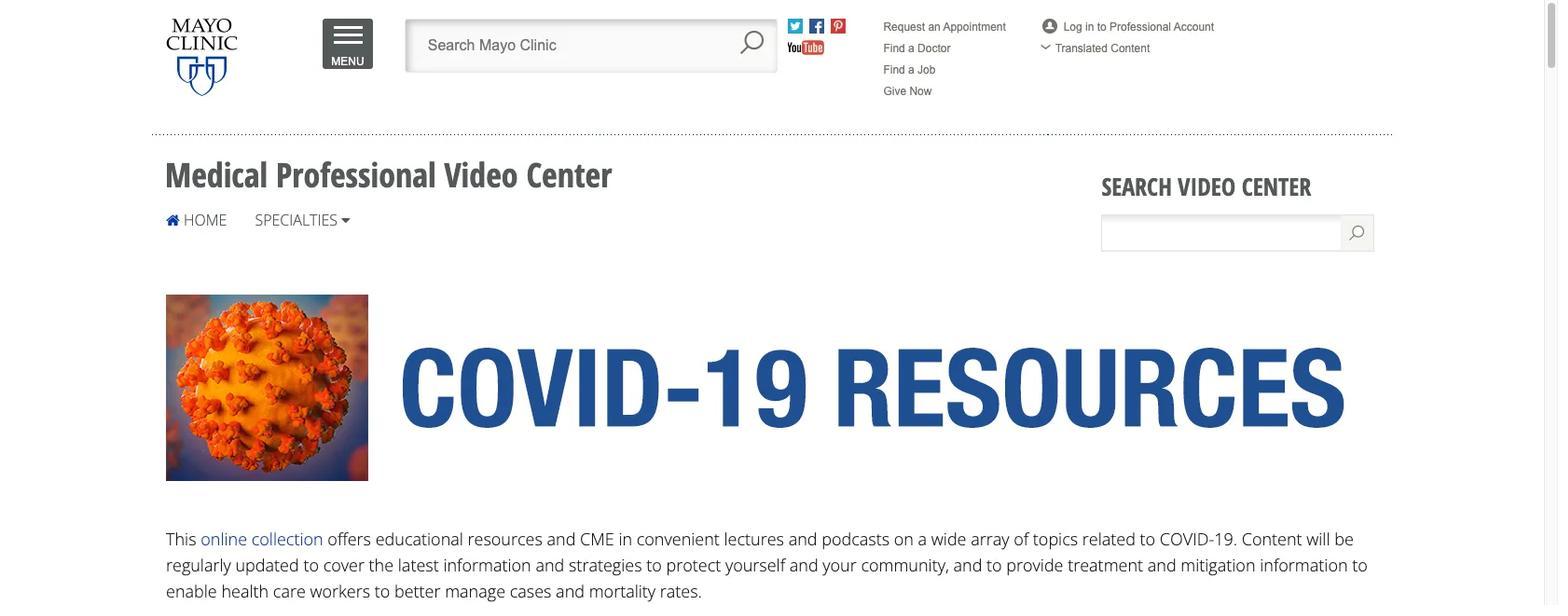 Task type: describe. For each thing, give the bounding box(es) containing it.
and up cases
[[536, 554, 565, 576]]

youtube
[[824, 43, 883, 59]]

specialties
[[255, 210, 342, 230]]

and right lectures
[[789, 528, 818, 550]]

rates.
[[660, 580, 702, 603]]

log in to professional account translated content
[[1055, 21, 1214, 55]]

treatment
[[1068, 554, 1144, 576]]

online collection link
[[201, 528, 323, 550]]

specialties link
[[241, 198, 364, 243]]

to right the related
[[1140, 528, 1156, 550]]

health
[[221, 580, 269, 603]]

caret down image
[[342, 213, 350, 228]]

this online collection
[[166, 528, 323, 550]]

on
[[894, 528, 914, 550]]

collection
[[252, 528, 323, 550]]

the
[[369, 554, 394, 576]]

0 horizontal spatial center
[[526, 152, 612, 198]]

topics
[[1033, 528, 1078, 550]]

updated
[[235, 554, 299, 576]]

give
[[884, 85, 907, 98]]

0 horizontal spatial professional
[[276, 152, 436, 198]]

and right cases
[[556, 580, 585, 603]]

a inside offers educational resources and cme in convenient lectures and podcasts on a wide array of topics related to covid-19. content will be regularly updated to cover the latest information and strategies to protect yourself and your community, and to provide treatment and mitigation information to enable health care workers to better manage cases and mortality rates.
[[918, 528, 927, 550]]

log in to professional account link
[[1042, 19, 1214, 35]]

care
[[273, 580, 306, 603]]

now
[[910, 85, 932, 98]]

array
[[971, 528, 1010, 550]]

log
[[1064, 21, 1083, 34]]

strategies
[[569, 554, 642, 576]]

manage
[[445, 580, 506, 603]]

0 vertical spatial a
[[909, 42, 915, 55]]

to inside 'log in to professional account translated content'
[[1097, 21, 1107, 34]]

online
[[201, 528, 247, 550]]

cover
[[323, 554, 365, 576]]

account
[[1174, 21, 1214, 34]]

be
[[1335, 528, 1354, 550]]

and down covid-
[[1148, 554, 1177, 576]]

medical professional video center
[[165, 152, 612, 198]]

appointment
[[943, 21, 1006, 34]]

find a doctor link
[[884, 42, 951, 55]]

cme
[[580, 528, 614, 550]]

request an appointment link
[[884, 21, 1006, 34]]

to down the
[[375, 580, 390, 603]]

translated content link
[[1038, 40, 1214, 57]]

to left cover
[[303, 554, 319, 576]]

2 information from the left
[[1260, 554, 1348, 576]]

yourself
[[726, 554, 785, 576]]

related
[[1083, 528, 1136, 550]]

in inside 'log in to professional account translated content'
[[1086, 21, 1094, 34]]

content inside 'log in to professional account translated content'
[[1111, 42, 1150, 55]]



Task type: vqa. For each thing, say whether or not it's contained in the screenshot.
critical
no



Task type: locate. For each thing, give the bounding box(es) containing it.
in
[[1086, 21, 1094, 34], [619, 528, 632, 550]]

request an appointment find a doctor find a job give now
[[884, 21, 1006, 98]]

better
[[395, 580, 441, 603]]

professional
[[1110, 21, 1172, 34], [276, 152, 436, 198]]

home link
[[152, 198, 241, 243]]

wide
[[932, 528, 967, 550]]

a left job
[[909, 63, 915, 76]]

youtube link
[[788, 40, 883, 59]]

search video center
[[1102, 170, 1312, 203]]

latest
[[398, 554, 439, 576]]

offers educational resources and cme in convenient lectures and podcasts on a wide array of topics related to covid-19. content will be regularly updated to cover the latest information and strategies to protect yourself and your community, and to provide treatment and mitigation information to enable health care workers to better manage cases and mortality rates.
[[166, 528, 1368, 603]]

0 horizontal spatial in
[[619, 528, 632, 550]]

your
[[823, 554, 857, 576]]

center
[[526, 152, 612, 198], [1242, 170, 1312, 203]]

provide
[[1007, 554, 1064, 576]]

content
[[1111, 42, 1150, 55], [1242, 528, 1303, 550]]

1 horizontal spatial in
[[1086, 21, 1094, 34]]

in right log
[[1086, 21, 1094, 34]]

1 horizontal spatial content
[[1242, 528, 1303, 550]]

of
[[1014, 528, 1029, 550]]

will
[[1307, 528, 1331, 550]]

and
[[547, 528, 576, 550], [789, 528, 818, 550], [536, 554, 565, 576], [790, 554, 819, 576], [954, 554, 982, 576], [1148, 554, 1177, 576], [556, 580, 585, 603]]

video
[[444, 152, 518, 198], [1178, 170, 1236, 203]]

1 find from the top
[[884, 42, 905, 55]]

educational
[[376, 528, 463, 550]]

0 horizontal spatial information
[[443, 554, 531, 576]]

job
[[918, 63, 936, 76]]

1 vertical spatial find
[[884, 63, 905, 76]]

1 horizontal spatial professional
[[1110, 21, 1172, 34]]

0 vertical spatial in
[[1086, 21, 1094, 34]]

and down wide
[[954, 554, 982, 576]]

menu
[[331, 55, 364, 68]]

0 vertical spatial find
[[884, 42, 905, 55]]

1 horizontal spatial center
[[1242, 170, 1312, 203]]

to
[[1097, 21, 1107, 34], [1140, 528, 1156, 550], [303, 554, 319, 576], [647, 554, 662, 576], [987, 554, 1002, 576], [1353, 554, 1368, 576], [375, 580, 390, 603]]

information up manage
[[443, 554, 531, 576]]

0 horizontal spatial video
[[444, 152, 518, 198]]

1 vertical spatial content
[[1242, 528, 1303, 550]]

to down convenient
[[647, 554, 662, 576]]

a up "find a job" link
[[909, 42, 915, 55]]

home
[[180, 210, 227, 230]]

1 vertical spatial professional
[[276, 152, 436, 198]]

doctor
[[918, 42, 951, 55]]

1 vertical spatial a
[[909, 63, 915, 76]]

offers
[[328, 528, 371, 550]]

2 vertical spatial a
[[918, 528, 927, 550]]

to right log
[[1097, 21, 1107, 34]]

to down array
[[987, 554, 1002, 576]]

cases
[[510, 580, 552, 603]]

Search Mayo Clinic text field
[[406, 20, 740, 72]]

lectures
[[724, 528, 784, 550]]

workers
[[310, 580, 370, 603]]

find
[[884, 42, 905, 55], [884, 63, 905, 76]]

1 vertical spatial in
[[619, 528, 632, 550]]

request
[[884, 21, 925, 34]]

in inside offers educational resources and cme in convenient lectures and podcasts on a wide array of topics related to covid-19. content will be regularly updated to cover the latest information and strategies to protect yourself and your community, and to provide treatment and mitigation information to enable health care workers to better manage cases and mortality rates.
[[619, 528, 632, 550]]

19.
[[1215, 528, 1238, 550]]

in right cme
[[619, 528, 632, 550]]

search
[[1102, 170, 1172, 203]]

podcasts
[[822, 528, 890, 550]]

covid-
[[1160, 528, 1215, 550]]

None submit
[[734, 25, 771, 62]]

mitigation
[[1181, 554, 1256, 576]]

community,
[[861, 554, 949, 576]]

resources
[[468, 528, 543, 550]]

a right on
[[918, 528, 927, 550]]

medical
[[165, 152, 268, 198]]

find a job link
[[884, 63, 936, 76]]

professional inside 'log in to professional account translated content'
[[1110, 21, 1172, 34]]

information
[[443, 554, 531, 576], [1260, 554, 1348, 576]]

an
[[928, 21, 941, 34]]

mortality
[[589, 580, 656, 603]]

and left 'your'
[[790, 554, 819, 576]]

give now link
[[884, 85, 932, 98]]

and left cme
[[547, 528, 576, 550]]

to down be
[[1353, 554, 1368, 576]]

convenient
[[637, 528, 720, 550]]

0 vertical spatial content
[[1111, 42, 1150, 55]]

this
[[166, 528, 196, 550]]

1 horizontal spatial video
[[1178, 170, 1236, 203]]

content right 19.
[[1242, 528, 1303, 550]]

2 find from the top
[[884, 63, 905, 76]]

main content
[[0, 257, 1545, 526]]

regularly
[[166, 554, 231, 576]]

translated
[[1055, 42, 1108, 55]]

professional up caret down icon
[[276, 152, 436, 198]]

mayo clinic image
[[166, 19, 238, 96]]

content inside offers educational resources and cme in convenient lectures and podcasts on a wide array of topics related to covid-19. content will be regularly updated to cover the latest information and strategies to protect yourself and your community, and to provide treatment and mitigation information to enable health care workers to better manage cases and mortality rates.
[[1242, 528, 1303, 550]]

0 horizontal spatial content
[[1111, 42, 1150, 55]]

professional up translated content link
[[1110, 21, 1172, 34]]

content down the log in to professional account link
[[1111, 42, 1150, 55]]

find up give
[[884, 63, 905, 76]]

0 vertical spatial professional
[[1110, 21, 1172, 34]]

a
[[909, 42, 915, 55], [909, 63, 915, 76], [918, 528, 927, 550]]

home image
[[166, 213, 180, 228]]

protect
[[666, 554, 721, 576]]

find down request
[[884, 42, 905, 55]]

menu link
[[323, 19, 373, 69]]

information down will
[[1260, 554, 1348, 576]]

1 horizontal spatial information
[[1260, 554, 1348, 576]]

enable
[[166, 580, 217, 603]]

None text field
[[1103, 215, 1341, 250]]

1 information from the left
[[443, 554, 531, 576]]



